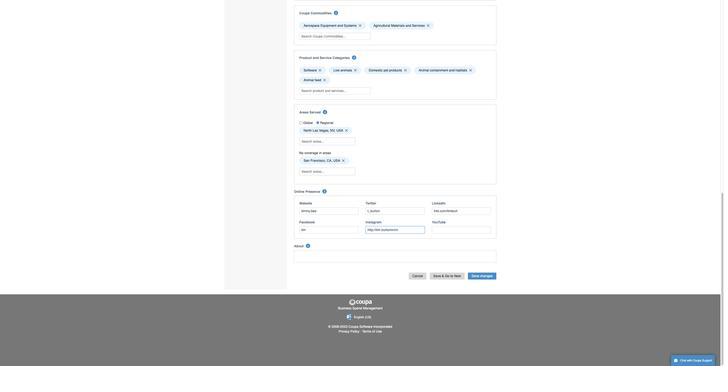 Task type: describe. For each thing, give the bounding box(es) containing it.
pet
[[384, 68, 389, 72]]

animal containment and habitats option
[[415, 67, 477, 74]]

save changes
[[472, 274, 493, 278]]

youtube
[[432, 220, 446, 224]]

incorporated
[[374, 325, 393, 328]]

coverage
[[305, 151, 319, 155]]

in
[[319, 151, 322, 155]]

terms of use
[[363, 329, 382, 333]]

north
[[304, 129, 312, 132]]

additional information image for coupa commodities
[[334, 11, 339, 15]]

2023
[[341, 325, 348, 328]]

©
[[329, 325, 331, 328]]

of
[[373, 329, 375, 333]]

cancel link
[[409, 273, 427, 279]]

selected list box for product and service categories
[[298, 65, 493, 85]]

equipment
[[321, 24, 337, 28]]

search areas... text field for vegas,
[[300, 138, 355, 145]]

served
[[310, 110, 321, 114]]

live animals option
[[330, 67, 361, 74]]

service
[[320, 56, 332, 60]]

global
[[304, 121, 313, 125]]

Website text field
[[300, 207, 359, 215]]

animals
[[341, 68, 352, 72]]

selected areas list box containing san francisco, ca, usa
[[298, 156, 493, 165]]

to
[[451, 274, 454, 278]]

aerospace equipment and systems option
[[300, 22, 366, 29]]

next
[[455, 274, 462, 278]]

and left service
[[313, 56, 319, 60]]

areas served
[[300, 110, 321, 114]]

product and service categories
[[300, 56, 350, 60]]

1 vertical spatial usa
[[334, 159, 341, 163]]

save for save & go to next
[[434, 274, 441, 278]]

regional
[[320, 121, 334, 125]]

north las vegas, nv, usa
[[304, 129, 344, 132]]

and for aerospace equipment and systems
[[338, 24, 343, 28]]

use
[[376, 329, 382, 333]]

materials
[[391, 24, 405, 28]]

website
[[300, 201, 312, 205]]

no
[[300, 151, 304, 155]]

save for save changes
[[472, 274, 480, 278]]

commodities
[[311, 11, 332, 15]]

support
[[703, 359, 713, 362]]

agricultural materials and services
[[374, 24, 425, 28]]

and for animal containment and habitats
[[449, 68, 455, 72]]

containment
[[430, 68, 449, 72]]

about
[[294, 244, 304, 248]]

presence
[[306, 190, 321, 194]]

with
[[688, 359, 693, 362]]

© 2006-2023 coupa software incorporated
[[329, 325, 393, 328]]

twitter
[[366, 201, 377, 205]]

san
[[304, 159, 310, 163]]

services
[[413, 24, 425, 28]]

coupa inside the chat with coupa support button
[[694, 359, 702, 362]]

systems
[[344, 24, 357, 28]]

selected areas list box containing north las vegas, nv, usa
[[298, 126, 493, 135]]

policy
[[351, 329, 360, 333]]

software option
[[300, 67, 326, 74]]

business
[[338, 306, 352, 310]]

YouTube text field
[[432, 226, 492, 233]]

online
[[294, 190, 305, 194]]

products
[[390, 68, 402, 72]]

facebook
[[300, 220, 315, 224]]

english
[[354, 315, 364, 319]]

save & go to next
[[434, 274, 462, 278]]

Search Coupa Commodities... field
[[300, 33, 371, 40]]

terms
[[363, 329, 372, 333]]

management
[[363, 306, 383, 310]]

1 vertical spatial coupa
[[349, 325, 359, 328]]

animal for animal feed
[[304, 78, 314, 82]]

additional information image for online presence
[[323, 189, 327, 194]]

domestic
[[369, 68, 383, 72]]

(us)
[[365, 315, 372, 319]]

1 horizontal spatial software
[[360, 325, 373, 328]]

selected list box for coupa commodities
[[298, 21, 493, 30]]

live
[[334, 68, 340, 72]]



Task type: locate. For each thing, give the bounding box(es) containing it.
search areas... text field for ca,
[[300, 168, 355, 175]]

coupa
[[300, 11, 310, 15], [349, 325, 359, 328], [694, 359, 702, 362]]

ca,
[[327, 159, 333, 163]]

coupa right "with"
[[694, 359, 702, 362]]

1 horizontal spatial save
[[472, 274, 480, 278]]

and left services
[[406, 24, 412, 28]]

Facebook text field
[[300, 226, 359, 233]]

0 vertical spatial search areas... text field
[[300, 138, 355, 145]]

Instagram text field
[[366, 226, 425, 233]]

None radio
[[300, 121, 303, 124]]

english (us)
[[354, 315, 372, 319]]

animal feed option
[[300, 76, 331, 84]]

1 vertical spatial additional information image
[[323, 189, 327, 194]]

domestic pet products option
[[365, 67, 411, 74]]

1 horizontal spatial coupa
[[349, 325, 359, 328]]

changes
[[481, 274, 493, 278]]

animal left feed
[[304, 78, 314, 82]]

usa right nv,
[[337, 129, 344, 132]]

2 save from the left
[[472, 274, 480, 278]]

1 vertical spatial search areas... text field
[[300, 168, 355, 175]]

0 horizontal spatial animal
[[304, 78, 314, 82]]

0 horizontal spatial save
[[434, 274, 441, 278]]

chat with coupa support
[[681, 359, 713, 362]]

additional information image up 'aerospace equipment and systems' option at the top
[[334, 11, 339, 15]]

Search product and services... field
[[300, 87, 371, 94]]

additional information image for product and service categories
[[352, 55, 357, 60]]

1 vertical spatial additional information image
[[323, 110, 328, 114]]

0 horizontal spatial additional information image
[[323, 110, 328, 114]]

0 vertical spatial coupa
[[300, 11, 310, 15]]

go
[[446, 274, 450, 278]]

habitats
[[456, 68, 468, 72]]

LinkedIn text field
[[432, 207, 492, 215]]

coupa supplier portal image
[[349, 299, 373, 306]]

additional information image right presence
[[323, 189, 327, 194]]

software
[[304, 68, 317, 72], [360, 325, 373, 328]]

additional information image right about
[[306, 244, 311, 248]]

animal containment and habitats
[[419, 68, 468, 72]]

north las vegas, nv, usa option
[[300, 127, 353, 134]]

linkedin
[[432, 201, 446, 205]]

0 vertical spatial software
[[304, 68, 317, 72]]

1 horizontal spatial additional information image
[[323, 189, 327, 194]]

coupa commodities
[[300, 11, 332, 15]]

0 vertical spatial animal
[[419, 68, 429, 72]]

2 vertical spatial coupa
[[694, 359, 702, 362]]

2 horizontal spatial coupa
[[694, 359, 702, 362]]

additional information image for about
[[306, 244, 311, 248]]

no coverage in areas
[[300, 151, 331, 155]]

0 horizontal spatial coupa
[[300, 11, 310, 15]]

About text field
[[294, 250, 497, 263]]

business spend management
[[338, 306, 383, 310]]

None radio
[[317, 121, 320, 124]]

1 selected list box from the top
[[298, 21, 493, 30]]

agricultural
[[374, 24, 391, 28]]

0 vertical spatial additional information image
[[352, 55, 357, 60]]

2006-
[[332, 325, 341, 328]]

additional information image
[[352, 55, 357, 60], [323, 189, 327, 194], [306, 244, 311, 248]]

animal feed
[[304, 78, 322, 82]]

Twitter text field
[[366, 207, 425, 215]]

additional information image right categories
[[352, 55, 357, 60]]

additional information image right served
[[323, 110, 328, 114]]

1 search areas... text field from the top
[[300, 138, 355, 145]]

save changes button
[[468, 273, 497, 279]]

san francisco, ca, usa option
[[300, 157, 350, 164]]

animal for animal containment and habitats
[[419, 68, 429, 72]]

privacy
[[339, 329, 350, 333]]

vegas,
[[319, 129, 330, 132]]

product
[[300, 56, 312, 60]]

software up "animal feed"
[[304, 68, 317, 72]]

save left &
[[434, 274, 441, 278]]

spend
[[353, 306, 362, 310]]

1 vertical spatial selected areas list box
[[298, 156, 493, 165]]

usa
[[337, 129, 344, 132], [334, 159, 341, 163]]

nv,
[[331, 129, 336, 132]]

selected list box
[[298, 21, 493, 30], [298, 65, 493, 85]]

privacy policy link
[[339, 329, 360, 333]]

chat with coupa support button
[[672, 355, 716, 366]]

animal
[[419, 68, 429, 72], [304, 78, 314, 82]]

terms of use link
[[363, 329, 382, 333]]

search areas... text field down ca,
[[300, 168, 355, 175]]

chat
[[681, 359, 687, 362]]

1 vertical spatial animal
[[304, 78, 314, 82]]

feed
[[315, 78, 322, 82]]

0 horizontal spatial software
[[304, 68, 317, 72]]

2 vertical spatial additional information image
[[306, 244, 311, 248]]

save & go to next button
[[430, 273, 465, 279]]

areas
[[323, 151, 331, 155]]

and for agricultural materials and services
[[406, 24, 412, 28]]

0 horizontal spatial additional information image
[[306, 244, 311, 248]]

coupa up policy
[[349, 325, 359, 328]]

additional information image
[[334, 11, 339, 15], [323, 110, 328, 114]]

animal left containment
[[419, 68, 429, 72]]

instagram
[[366, 220, 382, 224]]

save
[[434, 274, 441, 278], [472, 274, 480, 278]]

coupa up aerospace
[[300, 11, 310, 15]]

0 vertical spatial usa
[[337, 129, 344, 132]]

1 horizontal spatial additional information image
[[334, 11, 339, 15]]

Search areas... text field
[[300, 138, 355, 145], [300, 168, 355, 175]]

san francisco, ca, usa
[[304, 159, 341, 163]]

software inside option
[[304, 68, 317, 72]]

1 save from the left
[[434, 274, 441, 278]]

2 search areas... text field from the top
[[300, 168, 355, 175]]

las
[[313, 129, 318, 132]]

and left systems
[[338, 24, 343, 28]]

privacy policy
[[339, 329, 360, 333]]

software up terms
[[360, 325, 373, 328]]

2 horizontal spatial additional information image
[[352, 55, 357, 60]]

1 horizontal spatial animal
[[419, 68, 429, 72]]

search areas... text field down north las vegas, nv, usa option
[[300, 138, 355, 145]]

aerospace equipment and systems
[[304, 24, 357, 28]]

1 selected areas list box from the top
[[298, 126, 493, 135]]

additional information image for areas served
[[323, 110, 328, 114]]

and inside option
[[406, 24, 412, 28]]

usa right ca,
[[334, 159, 341, 163]]

1 vertical spatial software
[[360, 325, 373, 328]]

and left habitats
[[449, 68, 455, 72]]

online presence
[[294, 190, 321, 194]]

and
[[338, 24, 343, 28], [406, 24, 412, 28], [313, 56, 319, 60], [449, 68, 455, 72]]

2 selected areas list box from the top
[[298, 156, 493, 165]]

1 vertical spatial selected list box
[[298, 65, 493, 85]]

&
[[442, 274, 445, 278]]

categories
[[333, 56, 350, 60]]

save left changes
[[472, 274, 480, 278]]

francisco,
[[311, 159, 326, 163]]

live animals
[[334, 68, 352, 72]]

selected areas list box
[[298, 126, 493, 135], [298, 156, 493, 165]]

aerospace
[[304, 24, 320, 28]]

agricultural materials and services option
[[369, 22, 434, 29]]

selected list box containing software
[[298, 65, 493, 85]]

animal inside animal containment and habitats option
[[419, 68, 429, 72]]

areas
[[300, 110, 309, 114]]

animal inside animal feed option
[[304, 78, 314, 82]]

2 selected list box from the top
[[298, 65, 493, 85]]

0 vertical spatial additional information image
[[334, 11, 339, 15]]

selected list box containing aerospace equipment and systems
[[298, 21, 493, 30]]

cancel
[[413, 274, 423, 278]]

0 vertical spatial selected list box
[[298, 21, 493, 30]]

domestic pet products
[[369, 68, 402, 72]]

0 vertical spatial selected areas list box
[[298, 126, 493, 135]]



Task type: vqa. For each thing, say whether or not it's contained in the screenshot.
Website TEXT BOX
yes



